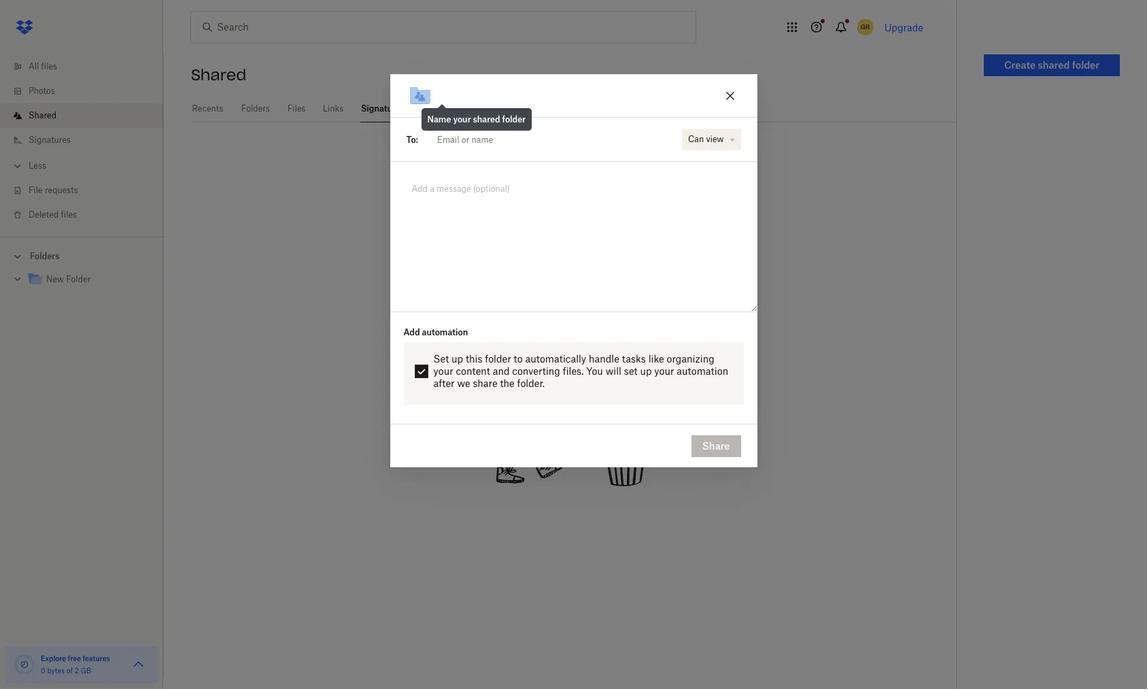 Task type: describe. For each thing, give the bounding box(es) containing it.
shared inside "sharing modal" dialog
[[473, 115, 501, 125]]

all files link
[[11, 54, 163, 79]]

links link
[[323, 95, 344, 120]]

file requests
[[29, 185, 78, 195]]

folder
[[66, 274, 91, 284]]

Contact name field
[[432, 129, 676, 151]]

after
[[434, 378, 455, 389]]

progress
[[632, 167, 701, 186]]

shared link
[[11, 103, 163, 128]]

your down like
[[655, 366, 675, 377]]

in
[[613, 167, 627, 186]]

deleted files link
[[11, 203, 163, 227]]

all files
[[29, 61, 57, 71]]

automatically
[[526, 353, 587, 365]]

features
[[83, 655, 110, 663]]

free
[[68, 655, 81, 663]]

share button
[[692, 435, 741, 457]]

no
[[436, 167, 457, 186]]

new
[[46, 274, 64, 284]]

explore free features 0 bytes of 2 gb
[[41, 655, 110, 675]]

1 horizontal spatial shared
[[191, 65, 247, 84]]

signatures
[[29, 135, 71, 145]]

sharing modal dialog
[[390, 74, 758, 577]]

you
[[587, 366, 603, 377]]

photos link
[[11, 79, 163, 103]]

converting
[[513, 366, 561, 377]]

0 vertical spatial up
[[452, 353, 463, 365]]

recents link
[[191, 95, 224, 120]]

your right the name
[[453, 115, 471, 125]]

folders inside button
[[30, 251, 60, 261]]

gb
[[81, 667, 91, 675]]

request
[[487, 195, 531, 209]]

upgrade
[[885, 21, 924, 33]]

can view
[[689, 134, 724, 144]]

files
[[288, 103, 306, 114]]

folders link
[[241, 95, 271, 120]]

less image
[[11, 159, 24, 173]]

no signature requests in progress
[[436, 167, 701, 186]]

recents
[[192, 103, 223, 114]]

deleted
[[29, 210, 59, 220]]

share
[[473, 378, 498, 389]]

create
[[1005, 59, 1036, 71]]

of
[[67, 667, 73, 675]]

view
[[707, 134, 724, 144]]

name your shared folder
[[428, 115, 526, 125]]

explore
[[41, 655, 66, 663]]

deleted files
[[29, 210, 77, 220]]

appear
[[637, 195, 678, 209]]

when you request signatures, they'll appear here.
[[427, 195, 711, 209]]

1 horizontal spatial up
[[641, 366, 652, 377]]

signature
[[361, 103, 401, 114]]

shared list item
[[0, 103, 163, 128]]

when
[[427, 195, 459, 209]]

and
[[493, 366, 510, 377]]

content
[[456, 366, 491, 377]]

can view button
[[683, 129, 741, 151]]

to:
[[407, 135, 418, 145]]

Add a message (optional) text field
[[407, 178, 741, 210]]

new folder
[[46, 274, 91, 284]]

add automation
[[404, 327, 468, 338]]

upgrade link
[[885, 21, 924, 33]]

all
[[29, 61, 39, 71]]

2 horizontal spatial requests
[[539, 167, 609, 186]]

tab list containing recents
[[191, 95, 957, 122]]

folder.
[[518, 378, 545, 389]]

name
[[428, 115, 451, 125]]

share
[[703, 440, 730, 452]]

we
[[458, 378, 471, 389]]

less
[[29, 161, 46, 171]]

dropbox image
[[11, 14, 38, 41]]

add
[[404, 327, 420, 338]]



Task type: vqa. For each thing, say whether or not it's contained in the screenshot.
the left column header
no



Task type: locate. For each thing, give the bounding box(es) containing it.
set up this folder to automatically handle tasks like organizing your content and converting files. you will set up your automation after we share the folder.
[[434, 353, 729, 389]]

automation down organizing at the right of page
[[677, 366, 729, 377]]

set
[[625, 366, 638, 377]]

1 vertical spatial folders
[[30, 251, 60, 261]]

0 vertical spatial folder
[[1073, 59, 1100, 71]]

list containing all files
[[0, 46, 163, 237]]

automation inside set up this folder to automatically handle tasks like organizing your content and converting files. you will set up your automation after we share the folder.
[[677, 366, 729, 377]]

files.
[[563, 366, 584, 377]]

shared
[[1039, 59, 1071, 71], [473, 115, 501, 125]]

shared down photos
[[29, 110, 56, 120]]

file
[[29, 185, 43, 195]]

signatures link
[[11, 128, 163, 152]]

folder up "and"
[[485, 353, 511, 365]]

requests up the name
[[403, 103, 438, 114]]

1 vertical spatial shared
[[29, 110, 56, 120]]

they'll
[[600, 195, 633, 209]]

folder right create
[[1073, 59, 1100, 71]]

bytes
[[47, 667, 65, 675]]

files right deleted
[[61, 210, 77, 220]]

0 vertical spatial folders
[[242, 103, 270, 114]]

0 horizontal spatial up
[[452, 353, 463, 365]]

photos
[[29, 86, 55, 96]]

1 vertical spatial automation
[[677, 366, 729, 377]]

shared inside list item
[[29, 110, 56, 120]]

1 vertical spatial shared
[[473, 115, 501, 125]]

files
[[41, 61, 57, 71], [61, 210, 77, 220]]

0 vertical spatial shared
[[1039, 59, 1071, 71]]

requests for signature requests
[[403, 103, 438, 114]]

0
[[41, 667, 45, 675]]

to
[[514, 353, 523, 365]]

list
[[0, 46, 163, 237]]

shared right create
[[1039, 59, 1071, 71]]

create shared folder button
[[985, 54, 1121, 76]]

automation up set
[[422, 327, 468, 338]]

the
[[500, 378, 515, 389]]

requests up when you request signatures, they'll appear here.
[[539, 167, 609, 186]]

1 horizontal spatial folders
[[242, 103, 270, 114]]

0 horizontal spatial folders
[[30, 251, 60, 261]]

folders left files
[[242, 103, 270, 114]]

1 vertical spatial files
[[61, 210, 77, 220]]

tasks
[[622, 353, 646, 365]]

0 vertical spatial files
[[41, 61, 57, 71]]

folder
[[1073, 59, 1100, 71], [503, 115, 526, 125], [485, 353, 511, 365]]

tab list
[[191, 95, 957, 122]]

shared inside button
[[1039, 59, 1071, 71]]

folder inside button
[[1073, 59, 1100, 71]]

shared right the name
[[473, 115, 501, 125]]

shared
[[191, 65, 247, 84], [29, 110, 56, 120]]

will
[[606, 366, 622, 377]]

1 horizontal spatial files
[[61, 210, 77, 220]]

create shared folder
[[1005, 59, 1100, 71]]

folder inside set up this folder to automatically handle tasks like organizing your content and converting files. you will set up your automation after we share the folder.
[[485, 353, 511, 365]]

signature requests
[[361, 103, 438, 114]]

up
[[452, 353, 463, 365], [641, 366, 652, 377]]

files for all files
[[41, 61, 57, 71]]

shared up recents 'link'
[[191, 65, 247, 84]]

quota usage element
[[14, 654, 35, 676]]

signatures,
[[534, 195, 597, 209]]

files right all
[[41, 61, 57, 71]]

files link
[[287, 95, 306, 120]]

requests
[[403, 103, 438, 114], [539, 167, 609, 186], [45, 185, 78, 195]]

folder for name your shared folder
[[503, 115, 526, 125]]

illustration of an empty shelf image
[[466, 285, 671, 490]]

0 horizontal spatial files
[[41, 61, 57, 71]]

files for deleted files
[[61, 210, 77, 220]]

2 vertical spatial folder
[[485, 353, 511, 365]]

folders button
[[0, 246, 163, 266]]

0 horizontal spatial requests
[[45, 185, 78, 195]]

0 vertical spatial shared
[[191, 65, 247, 84]]

new folder link
[[27, 271, 152, 289]]

2
[[75, 667, 79, 675]]

folders inside tab list
[[242, 103, 270, 114]]

folder for set up this folder to automatically handle tasks like organizing your content and converting files. you will set up your automation after we share the folder.
[[485, 353, 511, 365]]

1 horizontal spatial shared
[[1039, 59, 1071, 71]]

1 horizontal spatial requests
[[403, 103, 438, 114]]

0 horizontal spatial shared
[[29, 110, 56, 120]]

0 horizontal spatial automation
[[422, 327, 468, 338]]

requests for file requests
[[45, 185, 78, 195]]

links
[[323, 103, 344, 114]]

like
[[649, 353, 665, 365]]

folders
[[242, 103, 270, 114], [30, 251, 60, 261]]

handle
[[589, 353, 620, 365]]

this
[[466, 353, 483, 365]]

None field
[[418, 126, 679, 153]]

1 horizontal spatial automation
[[677, 366, 729, 377]]

0 vertical spatial automation
[[422, 327, 468, 338]]

organizing
[[667, 353, 715, 365]]

1 vertical spatial up
[[641, 366, 652, 377]]

signature
[[462, 167, 534, 186]]

folder up contact name field
[[503, 115, 526, 125]]

you
[[462, 195, 483, 209]]

signature requests link
[[361, 95, 438, 120]]

up right 'set'
[[641, 366, 652, 377]]

requests right file
[[45, 185, 78, 195]]

your up after
[[434, 366, 454, 377]]

requests inside tab list
[[403, 103, 438, 114]]

set
[[434, 353, 449, 365]]

requests inside "link"
[[45, 185, 78, 195]]

up right set
[[452, 353, 463, 365]]

automation
[[422, 327, 468, 338], [677, 366, 729, 377]]

can
[[689, 134, 704, 144]]

1 vertical spatial folder
[[503, 115, 526, 125]]

0 horizontal spatial shared
[[473, 115, 501, 125]]

folders up new at left top
[[30, 251, 60, 261]]

your
[[453, 115, 471, 125], [434, 366, 454, 377], [655, 366, 675, 377]]

file requests link
[[11, 178, 163, 203]]

here.
[[681, 195, 711, 209]]



